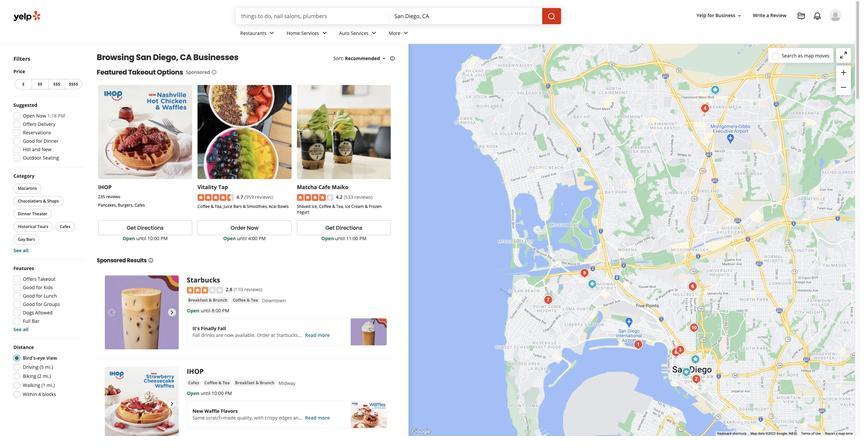 Task type: locate. For each thing, give the bounding box(es) containing it.
see up "distance"
[[13, 327, 22, 333]]

offers for offers takeout
[[23, 276, 37, 282]]

1 horizontal spatial get directions
[[326, 224, 363, 232]]

1 vertical spatial coffee & tea button
[[203, 380, 231, 387]]

starbucks right at
[[277, 332, 298, 339]]

24 chevron down v2 image inside restaurants link
[[268, 29, 276, 37]]

breakfast & brunch for rightmost breakfast & brunch button
[[235, 380, 275, 386]]

1 horizontal spatial services
[[351, 30, 369, 36]]

get directions link down burgers,
[[98, 221, 192, 235]]

see all for features
[[13, 327, 29, 333]]

now
[[36, 113, 46, 119], [247, 224, 259, 232]]

keyboard
[[718, 432, 732, 436]]

mi.) right (1
[[47, 382, 55, 389]]

sponsored down ca
[[186, 69, 210, 75]]

$$ button
[[32, 79, 48, 89]]

0 vertical spatial ihop link
[[98, 184, 112, 191]]

1 horizontal spatial sponsored
[[186, 69, 210, 75]]

0 vertical spatial dinner
[[44, 138, 59, 144]]

cucina urbana image
[[688, 321, 701, 335]]

services inside "auto services" link
[[351, 30, 369, 36]]

group
[[837, 66, 852, 95], [11, 102, 83, 163], [12, 173, 83, 254], [11, 265, 83, 333]]

vitality tap image
[[680, 366, 694, 379]]

4.7 star rating image
[[198, 194, 234, 201]]

2 tea, from the left
[[337, 204, 344, 210]]

brunch for rightmost breakfast & brunch button
[[260, 380, 275, 386]]

0 vertical spatial breakfast & brunch
[[188, 298, 228, 303]]

coffee & tea link down '2.8 (110 reviews)' at bottom
[[232, 297, 260, 304]]

$$$$ button
[[65, 79, 82, 89]]

macarons
[[18, 186, 37, 191]]

see for features
[[13, 327, 22, 333]]

category
[[13, 173, 35, 179]]

0 vertical spatial see all
[[13, 248, 29, 254]]

1 previous image from the top
[[108, 309, 116, 317]]

mi.) right the (2
[[43, 373, 51, 380]]

&
[[43, 198, 46, 204], [211, 204, 214, 210], [243, 204, 246, 210], [333, 204, 336, 210], [365, 204, 368, 210], [209, 298, 212, 303], [247, 298, 250, 303], [219, 380, 222, 386], [256, 380, 259, 386]]

featured takeout options
[[97, 68, 183, 77]]

slideshow element for ihop
[[105, 367, 179, 437]]

good for good for groups
[[23, 301, 35, 308]]

0 vertical spatial brunch
[[213, 298, 228, 303]]

dogs allowed
[[23, 310, 53, 316]]

fall down it's
[[193, 332, 200, 339]]

1 vertical spatial read
[[305, 415, 317, 421]]

write a review link
[[751, 10, 790, 22]]

get directions link down shaved ice, coffee & tea, ice cream & frozen yogurt
[[297, 221, 391, 235]]

$$$ button
[[48, 79, 65, 89]]

open until 10:00 pm up 16 info v2 icon
[[123, 235, 168, 242]]

more right fluffy
[[318, 415, 330, 421]]

2 previous image from the top
[[108, 400, 116, 408]]

2 all from the top
[[23, 327, 29, 333]]

1 horizontal spatial starbucks
[[277, 332, 298, 339]]

within 4 blocks
[[23, 391, 56, 398]]

24 chevron down v2 image right 'restaurants'
[[268, 29, 276, 37]]

1 get directions from the left
[[127, 224, 164, 232]]

coffee & tea down '2.8 (110 reviews)' at bottom
[[233, 298, 258, 303]]

2 get from the left
[[326, 224, 335, 232]]

same scratch-made quality, with crispy edges and fluffy insides.
[[193, 415, 332, 421]]

1 horizontal spatial breakfast & brunch
[[235, 380, 275, 386]]

see all down gay
[[13, 248, 29, 254]]

see down gay
[[13, 248, 22, 254]]

0 vertical spatial fall
[[218, 325, 226, 332]]

1 horizontal spatial now
[[247, 224, 259, 232]]

breakfast & brunch button up open until 8:00 pm
[[187, 297, 229, 304]]

open down cafes link
[[187, 391, 200, 397]]

& right cafes link
[[219, 380, 222, 386]]

sponsored left results
[[97, 257, 126, 265]]

matcha cafe maiko
[[297, 184, 349, 191]]

breakfast & brunch link left midway
[[234, 380, 276, 387]]

until
[[136, 235, 146, 242], [237, 235, 247, 242], [335, 235, 345, 242], [201, 308, 211, 314], [201, 391, 211, 397]]

235
[[98, 194, 105, 200]]

see all button down full
[[13, 327, 29, 333]]

fall up are
[[218, 325, 226, 332]]

finally
[[201, 325, 217, 332]]

1 see all from the top
[[13, 248, 29, 254]]

tea
[[251, 298, 258, 303], [223, 380, 230, 386]]

1 horizontal spatial takeout
[[128, 68, 156, 77]]

all down full
[[23, 327, 29, 333]]

good for good for dinner
[[23, 138, 35, 144]]

None field
[[241, 12, 384, 20], [395, 12, 537, 20]]

1 directions from the left
[[137, 224, 164, 232]]

business
[[716, 12, 736, 19]]

0 vertical spatial takeout
[[128, 68, 156, 77]]

0 horizontal spatial services
[[302, 30, 319, 36]]

yelp for business
[[697, 12, 736, 19]]

1 horizontal spatial get
[[326, 224, 335, 232]]

see all button for category
[[13, 248, 29, 254]]

1 vertical spatial sponsored
[[97, 257, 126, 265]]

a right the write
[[767, 12, 770, 19]]

1 tea, from the left
[[215, 204, 223, 210]]

historical tours button
[[13, 222, 53, 232]]

user actions element
[[692, 8, 852, 50]]

2 see from the top
[[13, 327, 22, 333]]

1 vertical spatial 10:00
[[212, 391, 224, 397]]

1 vertical spatial takeout
[[38, 276, 55, 282]]

16 info v2 image for browsing san diego, ca businesses
[[390, 56, 395, 61]]

0 vertical spatial offers
[[23, 121, 37, 127]]

driving
[[23, 364, 38, 371]]

brunch left midway
[[260, 380, 275, 386]]

0 vertical spatial tea
[[251, 298, 258, 303]]

home services
[[287, 30, 319, 36]]

now
[[225, 332, 234, 339]]

1 read more from the top
[[305, 332, 330, 339]]

order up open until 4:00 pm
[[231, 224, 246, 232]]

0 horizontal spatial get
[[127, 224, 136, 232]]

open inside group
[[23, 113, 35, 119]]

dinner up "hot and new"
[[44, 138, 59, 144]]

mi.) right (5
[[45, 364, 53, 371]]

takeout up kids in the bottom of the page
[[38, 276, 55, 282]]

0 horizontal spatial directions
[[137, 224, 164, 232]]

breakfast
[[188, 298, 208, 303], [235, 380, 255, 386]]

ihop inside ihop 235 reviews pancakes, burgers, cafes
[[98, 184, 112, 191]]

now up offers delivery
[[36, 113, 46, 119]]

get directions for ihop
[[127, 224, 164, 232]]

4.2 star rating image
[[297, 194, 333, 201]]

0 horizontal spatial fall
[[193, 332, 200, 339]]

breakfast & brunch left midway
[[235, 380, 275, 386]]

0 horizontal spatial cafes button
[[55, 222, 75, 232]]

0 vertical spatial breakfast & brunch link
[[187, 297, 229, 304]]

2 good from the top
[[23, 285, 35, 291]]

dinner up historical
[[18, 211, 31, 217]]

2 read from the top
[[305, 415, 317, 421]]

©2023
[[766, 432, 776, 436]]

2 get directions from the left
[[326, 224, 363, 232]]

1 vertical spatial ihop
[[187, 367, 204, 376]]

2 get directions link from the left
[[297, 221, 391, 235]]

& inside 'button'
[[43, 198, 46, 204]]

1 vertical spatial mi.)
[[43, 373, 51, 380]]

1 get from the left
[[127, 224, 136, 232]]

0 vertical spatial see all button
[[13, 248, 29, 254]]

see for category
[[13, 248, 22, 254]]

coffee down 4.7 star rating 'image'
[[198, 204, 210, 210]]

cafes inside cafes link
[[188, 380, 199, 386]]

get directions
[[127, 224, 164, 232], [326, 224, 363, 232]]

see all down full
[[13, 327, 29, 333]]

open now 1:18 pm
[[23, 113, 65, 119]]

for down 'good for kids'
[[36, 293, 42, 299]]

1 horizontal spatial 24 chevron down v2 image
[[370, 29, 378, 37]]

see all button for features
[[13, 327, 29, 333]]

good down 'good for kids'
[[23, 293, 35, 299]]

zoom out image
[[840, 83, 848, 92]]

tea up flavors
[[223, 380, 230, 386]]

16 info v2 image
[[390, 56, 395, 61], [212, 70, 217, 75]]

get directions link for matcha cafe maiko
[[297, 221, 391, 235]]

bars inside button
[[26, 237, 35, 242]]

& left midway
[[256, 380, 259, 386]]

breakfast & brunch
[[188, 298, 228, 303], [235, 380, 275, 386]]

24 chevron down v2 image right auto services
[[370, 29, 378, 37]]

0 horizontal spatial ihop
[[98, 184, 112, 191]]

breakfast & brunch link up open until 8:00 pm
[[187, 297, 229, 304]]

0 horizontal spatial breakfast & brunch button
[[187, 297, 229, 304]]

3 24 chevron down v2 image from the left
[[402, 29, 410, 37]]

1 see from the top
[[13, 248, 22, 254]]

coffee & tea button for midway
[[203, 380, 231, 387]]

coffee right ice, at the left
[[319, 204, 332, 210]]

and left fluffy
[[293, 415, 302, 421]]

breakfast up flavors
[[235, 380, 255, 386]]

coffee inside shaved ice, coffee & tea, ice cream & frozen yogurt
[[319, 204, 332, 210]]

a right the 'report'
[[837, 432, 838, 436]]

1 more from the top
[[318, 332, 330, 339]]

brunch up 8:00
[[213, 298, 228, 303]]

reviews) for get directions
[[355, 194, 373, 200]]

1 vertical spatial breakfast & brunch
[[235, 380, 275, 386]]

directions
[[137, 224, 164, 232], [336, 224, 363, 232]]

order left at
[[257, 332, 270, 339]]

0 vertical spatial bars
[[234, 204, 242, 210]]

0 vertical spatial all
[[23, 248, 29, 254]]

full
[[23, 318, 31, 325]]

0 vertical spatial sponsored
[[186, 69, 210, 75]]

0 vertical spatial breakfast
[[188, 298, 208, 303]]

previous image for starbucks
[[108, 309, 116, 317]]

24 chevron down v2 image right the more on the left top of the page
[[402, 29, 410, 37]]

0 horizontal spatial tea
[[223, 380, 230, 386]]

good up dogs
[[23, 301, 35, 308]]

for down good for lunch
[[36, 301, 42, 308]]

ihop link up 235
[[98, 184, 112, 191]]

0 horizontal spatial bars
[[26, 237, 35, 242]]

1 vertical spatial more
[[318, 415, 330, 421]]

1 horizontal spatial get directions link
[[297, 221, 391, 235]]

1 see all button from the top
[[13, 248, 29, 254]]

2 horizontal spatial 24 chevron down v2 image
[[402, 29, 410, 37]]

report a map error
[[826, 432, 854, 436]]

1 horizontal spatial coffee & tea button
[[232, 297, 260, 304]]

for for lunch
[[36, 293, 42, 299]]

dinner inside button
[[18, 211, 31, 217]]

coffee & tea link for downtown
[[232, 297, 260, 304]]

new up seating
[[42, 146, 52, 153]]

2 see all from the top
[[13, 327, 29, 333]]

shaved
[[297, 204, 311, 210]]

1 offers from the top
[[23, 121, 37, 127]]

1 vertical spatial coffee & tea
[[205, 380, 230, 386]]

tea, left ice
[[337, 204, 344, 210]]

2 read more from the top
[[305, 415, 330, 421]]

for inside button
[[708, 12, 715, 19]]

0 horizontal spatial sponsored
[[97, 257, 126, 265]]

directions for matcha cafe maiko
[[336, 224, 363, 232]]

all
[[23, 248, 29, 254], [23, 327, 29, 333]]

1 vertical spatial a
[[837, 432, 838, 436]]

1 horizontal spatial a
[[837, 432, 838, 436]]

cafes button
[[55, 222, 75, 232], [187, 380, 201, 387]]

new waffle flavors
[[193, 408, 238, 415]]

get directions down burgers,
[[127, 224, 164, 232]]

2 directions from the left
[[336, 224, 363, 232]]

king & queen cantina image
[[670, 346, 683, 359]]

now up '4:00'
[[247, 224, 259, 232]]

sponsored for sponsored results
[[97, 257, 126, 265]]

services for home services
[[302, 30, 319, 36]]

2 more from the top
[[318, 415, 330, 421]]

0 horizontal spatial map
[[805, 52, 815, 59]]

restaurants link
[[235, 24, 282, 44]]

1 horizontal spatial and
[[293, 415, 302, 421]]

1 vertical spatial bars
[[26, 237, 35, 242]]

ihop image
[[586, 278, 599, 291]]

reviews) up cream
[[355, 194, 373, 200]]

takeout
[[128, 68, 156, 77], [38, 276, 55, 282]]

for
[[708, 12, 715, 19], [36, 138, 42, 144], [36, 285, 42, 291], [36, 293, 42, 299], [36, 301, 42, 308]]

services left 24 chevron down v2 image
[[302, 30, 319, 36]]

0 vertical spatial breakfast & brunch button
[[187, 297, 229, 304]]

24 chevron down v2 image for restaurants
[[268, 29, 276, 37]]

offers for offers delivery
[[23, 121, 37, 127]]

1 vertical spatial open until 10:00 pm
[[187, 391, 232, 397]]

coffee & tea link right cafes link
[[203, 380, 231, 387]]

1 vertical spatial starbucks image
[[689, 353, 703, 366]]

for right yelp
[[708, 12, 715, 19]]

and
[[32, 146, 40, 153], [293, 415, 302, 421]]

group containing suggested
[[11, 102, 83, 163]]

0 vertical spatial coffee & tea button
[[232, 297, 260, 304]]

lunch
[[44, 293, 57, 299]]

10:00 up 16 info v2 icon
[[148, 235, 160, 242]]

(533
[[344, 194, 354, 200]]

2 none field from the left
[[395, 12, 537, 20]]

1 horizontal spatial cafes
[[135, 202, 145, 208]]

vitality tap
[[198, 184, 228, 191]]

offers delivery
[[23, 121, 56, 127]]

group containing features
[[11, 265, 83, 333]]

more right today.
[[318, 332, 330, 339]]

hot and new
[[23, 146, 52, 153]]

1 vertical spatial tea
[[223, 380, 230, 386]]

get
[[127, 224, 136, 232], [326, 224, 335, 232]]

recommended button
[[345, 55, 387, 62]]

read more for starbucks
[[305, 332, 330, 339]]

order now
[[231, 224, 259, 232]]

10:00 up new waffle flavors
[[212, 391, 224, 397]]

reviews) up smoothies,
[[255, 194, 273, 200]]

3 good from the top
[[23, 293, 35, 299]]

1 horizontal spatial map
[[839, 432, 846, 436]]

flavors
[[221, 408, 238, 415]]

1 good from the top
[[23, 138, 35, 144]]

now inside group
[[36, 113, 46, 119]]

0 horizontal spatial 16 info v2 image
[[212, 70, 217, 75]]

inegi
[[789, 432, 798, 436]]

& left shops
[[43, 198, 46, 204]]

offers up reservations
[[23, 121, 37, 127]]

good up hot
[[23, 138, 35, 144]]

1 horizontal spatial ihop
[[187, 367, 204, 376]]

2 vertical spatial cafes
[[188, 380, 199, 386]]

coffee & tea for downtown
[[233, 298, 258, 303]]

None search field
[[236, 8, 563, 24]]

0 horizontal spatial new
[[42, 146, 52, 153]]

24 chevron down v2 image
[[268, 29, 276, 37], [370, 29, 378, 37], [402, 29, 410, 37]]

coffee & tea for midway
[[205, 380, 230, 386]]

previous image
[[108, 309, 116, 317], [108, 400, 116, 408]]

more for ihop
[[318, 415, 330, 421]]

coffee & tea link for midway
[[203, 380, 231, 387]]

sponsored for sponsored
[[186, 69, 210, 75]]

cafes
[[135, 202, 145, 208], [60, 224, 70, 230], [188, 380, 199, 386]]

1 vertical spatial ihop link
[[187, 367, 204, 376]]

bird's-eye view
[[23, 355, 57, 362]]

0 vertical spatial starbucks
[[187, 276, 220, 285]]

cafes inside group
[[60, 224, 70, 230]]

mi.) for biking (2 mi.)
[[43, 373, 51, 380]]

terms of use link
[[802, 432, 822, 436]]

starbucks image
[[105, 276, 179, 350], [689, 353, 703, 366]]

open until 10:00 pm up waffle
[[187, 391, 232, 397]]

c level image
[[632, 338, 646, 352]]

0 vertical spatial mi.)
[[45, 364, 53, 371]]

(959
[[245, 194, 254, 200]]

open up it's
[[187, 308, 200, 314]]

a
[[767, 12, 770, 19], [837, 432, 838, 436]]

coffee & tea link
[[232, 297, 260, 304], [203, 380, 231, 387]]

2 24 chevron down v2 image from the left
[[370, 29, 378, 37]]

0 horizontal spatial takeout
[[38, 276, 55, 282]]

matcha cafe maiko image
[[709, 83, 723, 97]]

none field find
[[241, 12, 384, 20]]

1 slideshow element from the top
[[105, 276, 179, 350]]

0 horizontal spatial starbucks image
[[105, 276, 179, 350]]

group containing category
[[12, 173, 83, 254]]

(5
[[40, 364, 44, 371]]

1 vertical spatial see
[[13, 327, 22, 333]]

1 vertical spatial brunch
[[260, 380, 275, 386]]

services inside the "home services" link
[[302, 30, 319, 36]]

directions for ihop
[[137, 224, 164, 232]]

2 slideshow element from the top
[[105, 367, 179, 437]]

breakfast & brunch down 2.8 star rating image
[[188, 298, 228, 303]]

2 services from the left
[[351, 30, 369, 36]]

read
[[305, 332, 317, 339], [305, 415, 317, 421]]

0 horizontal spatial open until 10:00 pm
[[123, 235, 168, 242]]

services right auto
[[351, 30, 369, 36]]

16 info v2 image right 16 chevron down v2 image
[[390, 56, 395, 61]]

projects image
[[798, 12, 806, 20]]

option group containing distance
[[11, 344, 83, 400]]

historical tours
[[18, 224, 48, 230]]

more
[[318, 332, 330, 339], [318, 415, 330, 421]]

for up "hot and new"
[[36, 138, 42, 144]]

good for good for lunch
[[23, 293, 35, 299]]

0 horizontal spatial ihop link
[[98, 184, 112, 191]]

1 24 chevron down v2 image from the left
[[268, 29, 276, 37]]

1 vertical spatial 16 info v2 image
[[212, 70, 217, 75]]

24 chevron down v2 image inside "auto services" link
[[370, 29, 378, 37]]

1 vertical spatial cafes
[[60, 224, 70, 230]]

dinner theater
[[18, 211, 47, 217]]

none field near
[[395, 12, 537, 20]]

and inside group
[[32, 146, 40, 153]]

bars right juice
[[234, 204, 242, 210]]

all down gay bars button
[[23, 248, 29, 254]]

until for ihop
[[136, 235, 146, 242]]

search as map moves
[[783, 52, 830, 59]]

slideshow element
[[105, 276, 179, 350], [105, 367, 179, 437]]

until up results
[[136, 235, 146, 242]]

bars right gay
[[26, 237, 35, 242]]

more link
[[384, 24, 416, 44]]

get up open until 11:00 pm
[[326, 224, 335, 232]]

map left error
[[839, 432, 846, 436]]

eye
[[37, 355, 45, 362]]

ihop link up cafes link
[[187, 367, 204, 376]]

good for lunch
[[23, 293, 57, 299]]

services
[[302, 30, 319, 36], [351, 30, 369, 36]]

macarons button
[[13, 184, 41, 194]]

juice
[[224, 204, 233, 210]]

0 vertical spatial slideshow element
[[105, 276, 179, 350]]

san
[[136, 52, 152, 63]]

takeout inside group
[[38, 276, 55, 282]]

good for groups
[[23, 301, 60, 308]]

terms
[[802, 432, 811, 436]]

0 vertical spatial cafes button
[[55, 222, 75, 232]]

1 vertical spatial and
[[293, 415, 302, 421]]

new up same
[[193, 408, 203, 415]]

1 horizontal spatial order
[[257, 332, 270, 339]]

1 horizontal spatial coffee & tea
[[233, 298, 258, 303]]

0 vertical spatial 16 info v2 image
[[390, 56, 395, 61]]

ihop for ihop
[[187, 367, 204, 376]]

0 horizontal spatial dinner
[[18, 211, 31, 217]]

until for matcha cafe maiko
[[335, 235, 345, 242]]

breakfast down 2.8 star rating image
[[188, 298, 208, 303]]

1 read from the top
[[305, 332, 317, 339]]

previous image for ihop
[[108, 400, 116, 408]]

0 vertical spatial see
[[13, 248, 22, 254]]

for down offers takeout
[[36, 285, 42, 291]]

0 vertical spatial ihop
[[98, 184, 112, 191]]

mi.) for walking (1 mi.)
[[47, 382, 55, 389]]

4 good from the top
[[23, 301, 35, 308]]

coffee & tea right cafes link
[[205, 380, 230, 386]]

1 horizontal spatial none field
[[395, 12, 537, 20]]

ihop up 235
[[98, 184, 112, 191]]

phil's bbq image
[[578, 267, 592, 280]]

option group
[[11, 344, 83, 400]]

get down burgers,
[[127, 224, 136, 232]]

1 vertical spatial now
[[247, 224, 259, 232]]

0 horizontal spatial starbucks
[[187, 276, 220, 285]]

2 see all button from the top
[[13, 327, 29, 333]]

cafes for left the cafes button
[[60, 224, 70, 230]]

until left 11:00
[[335, 235, 345, 242]]

see all button
[[13, 248, 29, 254], [13, 327, 29, 333]]

1 services from the left
[[302, 30, 319, 36]]

auto services
[[340, 30, 369, 36]]

pm inside group
[[58, 113, 65, 119]]

coffee right cafes link
[[205, 380, 218, 386]]

1 none field from the left
[[241, 12, 384, 20]]

cafes for bottommost the cafes button
[[188, 380, 199, 386]]

get directions up open until 11:00 pm
[[326, 224, 363, 232]]

good down offers takeout
[[23, 285, 35, 291]]

brunch for breakfast & brunch button to the left
[[213, 298, 228, 303]]

24 chevron down v2 image inside more link
[[402, 29, 410, 37]]

offers
[[23, 121, 37, 127], [23, 276, 37, 282]]

diego,
[[153, 52, 178, 63]]

0 vertical spatial starbucks image
[[105, 276, 179, 350]]

8:00
[[212, 308, 221, 314]]

breakfast & brunch button left midway
[[234, 380, 276, 387]]

1 vertical spatial offers
[[23, 276, 37, 282]]

business categories element
[[235, 24, 842, 44]]

1 vertical spatial read more
[[305, 415, 330, 421]]

1 horizontal spatial fall
[[218, 325, 226, 332]]

1 get directions link from the left
[[98, 221, 192, 235]]

1 vertical spatial coffee & tea link
[[203, 380, 231, 387]]

notifications image
[[814, 12, 822, 20]]

0 horizontal spatial get directions link
[[98, 221, 192, 235]]

1 all from the top
[[23, 248, 29, 254]]

see all for category
[[13, 248, 29, 254]]

smoothies,
[[247, 204, 268, 210]]

0 vertical spatial previous image
[[108, 309, 116, 317]]

coffee & tea button right cafes link
[[203, 380, 231, 387]]

more
[[389, 30, 401, 36]]

2 offers from the top
[[23, 276, 37, 282]]

offers up 'good for kids'
[[23, 276, 37, 282]]



Task type: describe. For each thing, give the bounding box(es) containing it.
1 vertical spatial order
[[257, 332, 270, 339]]

until up waffle
[[201, 391, 211, 397]]

& up open until 8:00 pm
[[209, 298, 212, 303]]

1 horizontal spatial breakfast
[[235, 380, 255, 386]]

all for category
[[23, 248, 29, 254]]

0 horizontal spatial 10:00
[[148, 235, 160, 242]]

maiko
[[332, 184, 349, 191]]

& down '2.8 (110 reviews)' at bottom
[[247, 298, 250, 303]]

frozen
[[369, 204, 382, 210]]

1 horizontal spatial breakfast & brunch button
[[234, 380, 276, 387]]

read for starbucks
[[305, 332, 317, 339]]

good for dinner
[[23, 138, 59, 144]]

kids
[[44, 285, 53, 291]]

24 chevron down v2 image for auto services
[[370, 29, 378, 37]]

for for kids
[[36, 285, 42, 291]]

snooze, an a.m. eatery image
[[687, 280, 700, 293]]

tyler b. image
[[830, 9, 842, 21]]

coffee down (110
[[233, 298, 246, 303]]

services for auto services
[[351, 30, 369, 36]]

now for order
[[247, 224, 259, 232]]

starbucks link
[[187, 276, 220, 285]]

insides.
[[315, 415, 332, 421]]

biking
[[23, 373, 36, 380]]

price
[[13, 68, 25, 75]]

drinks
[[201, 332, 215, 339]]

0 horizontal spatial breakfast & brunch link
[[187, 297, 229, 304]]

featured
[[97, 68, 127, 77]]

mi.) for driving (5 mi.)
[[45, 364, 53, 371]]

1 vertical spatial cafes button
[[187, 380, 201, 387]]

next image
[[168, 400, 176, 408]]

1 vertical spatial fall
[[193, 332, 200, 339]]

pancakes,
[[98, 202, 117, 208]]

suggested
[[13, 102, 37, 108]]

google image
[[411, 428, 433, 437]]

4.7
[[237, 194, 243, 200]]

queenstown public house image
[[674, 344, 688, 357]]

1 horizontal spatial bars
[[234, 204, 242, 210]]

water grill - san diego image
[[690, 373, 704, 386]]

& right cream
[[365, 204, 368, 210]]

write a review
[[754, 12, 787, 19]]

1 horizontal spatial ihop link
[[187, 367, 204, 376]]

1 horizontal spatial dinner
[[44, 138, 59, 144]]

(110
[[234, 287, 243, 293]]

open left 11:00
[[322, 235, 334, 242]]

0 horizontal spatial order
[[231, 224, 246, 232]]

cream
[[352, 204, 364, 210]]

& down 4.7
[[243, 204, 246, 210]]

read for ihop
[[305, 415, 317, 421]]

map for error
[[839, 432, 846, 436]]

get for ihop
[[127, 224, 136, 232]]

keyboard shortcuts
[[718, 432, 747, 436]]

1 horizontal spatial starbucks image
[[689, 353, 703, 366]]

tours
[[37, 224, 48, 230]]

1 vertical spatial breakfast & brunch link
[[234, 380, 276, 387]]

sort:
[[334, 55, 344, 62]]

fluffy
[[303, 415, 314, 421]]

a for report
[[837, 432, 838, 436]]

next image
[[168, 309, 176, 317]]

Find text field
[[241, 12, 384, 20]]

get for matcha cafe maiko
[[326, 224, 335, 232]]

meze greek fusion image
[[690, 373, 704, 387]]

search image
[[548, 12, 556, 20]]

11:00
[[347, 235, 359, 242]]

driving (5 mi.)
[[23, 364, 53, 371]]

2.8 star rating image
[[187, 287, 223, 294]]

& left ice
[[333, 204, 336, 210]]

1 vertical spatial starbucks
[[277, 332, 298, 339]]

walking
[[23, 382, 40, 389]]

open until 11:00 pm
[[322, 235, 367, 242]]

(1
[[41, 382, 45, 389]]

& down 4.7 star rating 'image'
[[211, 204, 214, 210]]

zoom in image
[[840, 69, 848, 77]]

chocolatiers
[[18, 198, 42, 204]]

tea for downtown
[[251, 298, 258, 303]]

get directions link for ihop
[[98, 221, 192, 235]]

coffee & tea button for downtown
[[232, 297, 260, 304]]

recommended
[[345, 55, 380, 62]]

home
[[287, 30, 300, 36]]

bird's-
[[23, 355, 37, 362]]

with
[[254, 415, 264, 421]]

cafe
[[319, 184, 331, 191]]

until for vitality tap
[[237, 235, 247, 242]]

offers takeout
[[23, 276, 55, 282]]

cafes link
[[187, 380, 201, 387]]

a for write
[[767, 12, 770, 19]]

ice
[[345, 204, 351, 210]]

reviews) right (110
[[245, 287, 263, 293]]

Near text field
[[395, 12, 537, 20]]

walking (1 mi.)
[[23, 382, 55, 389]]

downtown
[[262, 298, 286, 304]]

$$$$
[[69, 81, 78, 87]]

reviews) for order now
[[255, 194, 273, 200]]

vitality
[[198, 184, 217, 191]]

open down order now
[[223, 235, 236, 242]]

takeout for offers
[[38, 276, 55, 282]]

google,
[[777, 432, 789, 436]]

steamy piggy image
[[699, 102, 712, 115]]

ihop 235 reviews pancakes, burgers, cafes
[[98, 184, 145, 208]]

for for dinner
[[36, 138, 42, 144]]

restaurants
[[240, 30, 267, 36]]

same
[[193, 415, 205, 421]]

yelp
[[697, 12, 707, 19]]

tea, inside shaved ice, coffee & tea, ice cream & frozen yogurt
[[337, 204, 344, 210]]

map for moves
[[805, 52, 815, 59]]

gay bars button
[[13, 235, 39, 245]]

takeout for featured
[[128, 68, 156, 77]]

scratch-
[[206, 415, 223, 421]]

order now link
[[198, 221, 292, 235]]

seating
[[43, 155, 59, 161]]

1:18
[[47, 113, 57, 119]]

historical
[[18, 224, 36, 230]]

now for open
[[36, 113, 46, 119]]

shops
[[47, 198, 59, 204]]

4
[[38, 391, 41, 398]]

auto
[[340, 30, 350, 36]]

available.
[[235, 332, 256, 339]]

theater
[[32, 211, 47, 217]]

midway
[[279, 380, 296, 387]]

quality,
[[237, 415, 253, 421]]

yogurt
[[297, 210, 310, 215]]

dogs
[[23, 310, 34, 316]]

cafes inside ihop 235 reviews pancakes, burgers, cafes
[[135, 202, 145, 208]]

report a map error link
[[826, 432, 854, 436]]

use
[[816, 432, 822, 436]]

0 vertical spatial open until 10:00 pm
[[123, 235, 168, 242]]

vitality tap link
[[198, 184, 228, 191]]

ihop for ihop 235 reviews pancakes, burgers, cafes
[[98, 184, 112, 191]]

$$
[[38, 81, 42, 87]]

read more for ihop
[[305, 415, 330, 421]]

expand map image
[[840, 51, 848, 59]]

waffle
[[205, 408, 220, 415]]

map region
[[354, 0, 861, 437]]

outdoor
[[23, 155, 42, 161]]

until left 8:00
[[201, 308, 211, 314]]

search
[[783, 52, 797, 59]]

get directions for matcha cafe maiko
[[326, 224, 363, 232]]

for for groups
[[36, 301, 42, 308]]

for for business
[[708, 12, 715, 19]]

options
[[157, 68, 183, 77]]

groups
[[44, 301, 60, 308]]

allowed
[[35, 310, 53, 316]]

16 info v2 image for featured takeout options
[[212, 70, 217, 75]]

today.
[[299, 332, 313, 339]]

tea for midway
[[223, 380, 230, 386]]

all for features
[[23, 327, 29, 333]]

open up sponsored results
[[123, 235, 135, 242]]

ihop image
[[105, 367, 179, 437]]

24 chevron down v2 image for more
[[402, 29, 410, 37]]

16 chevron down v2 image
[[382, 56, 387, 61]]

hot
[[23, 146, 31, 153]]

24 chevron down v2 image
[[321, 29, 329, 37]]

keyboard shortcuts button
[[718, 432, 747, 437]]

breakfast & brunch for breakfast & brunch button to the left
[[188, 298, 228, 303]]

moves
[[816, 52, 830, 59]]

distance
[[13, 344, 34, 351]]

good for good for kids
[[23, 285, 35, 291]]

as
[[799, 52, 804, 59]]

features
[[13, 265, 34, 272]]

outdoor seating
[[23, 155, 59, 161]]

slideshow element for starbucks
[[105, 276, 179, 350]]

price group
[[13, 68, 83, 91]]

cesarina image
[[542, 293, 555, 307]]

of
[[812, 432, 815, 436]]

16 chevron down v2 image
[[737, 13, 743, 18]]

(2
[[37, 373, 42, 380]]

more for starbucks
[[318, 332, 330, 339]]

within
[[23, 391, 37, 398]]

16 info v2 image
[[148, 258, 154, 263]]

sponsored results
[[97, 257, 147, 265]]

delivery
[[38, 121, 56, 127]]

new inside group
[[42, 146, 52, 153]]

1 horizontal spatial new
[[193, 408, 203, 415]]

open until 8:00 pm
[[187, 308, 230, 314]]



Task type: vqa. For each thing, say whether or not it's contained in the screenshot.
leftmost "Chicken"
no



